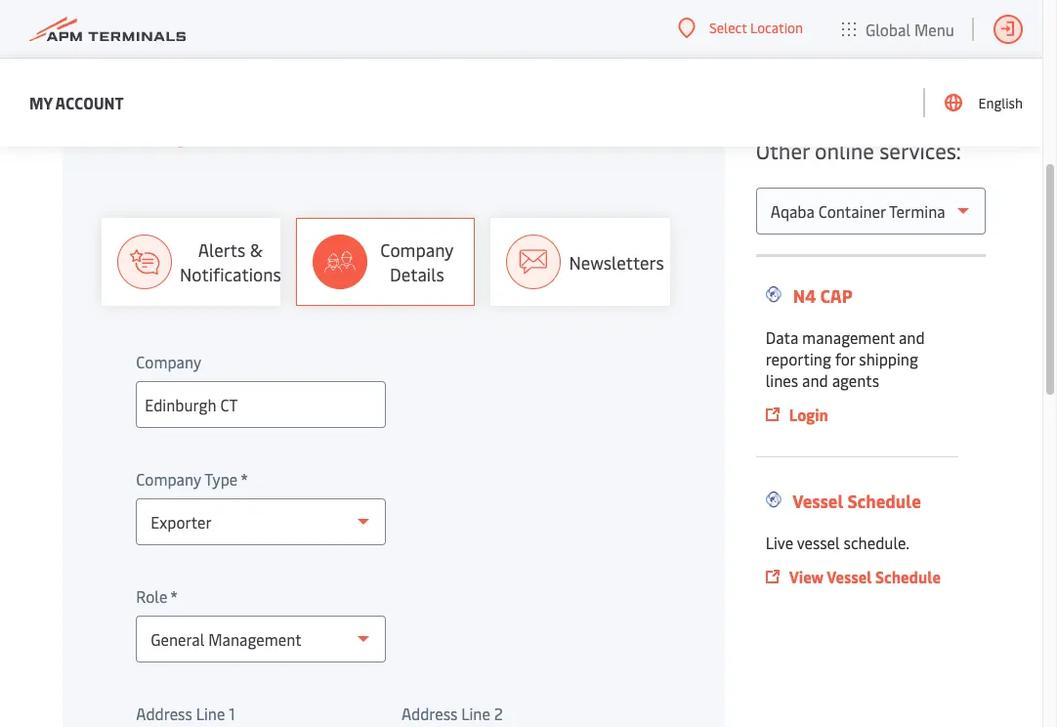 Task type: describe. For each thing, give the bounding box(es) containing it.
select location
[[710, 19, 803, 37]]

newsletters
[[569, 250, 664, 274]]

tab list containing alerts & notifications
[[102, 218, 686, 306]]

view
[[790, 566, 824, 587]]

other online services:
[[756, 136, 962, 165]]

0 vertical spatial schedule
[[848, 489, 922, 513]]

&
[[250, 238, 263, 262]]

1 vertical spatial vessel
[[827, 566, 872, 587]]

0 vertical spatial vessel
[[793, 489, 844, 513]]

notifications
[[180, 262, 281, 286]]

select
[[710, 19, 747, 37]]

company details button
[[296, 218, 475, 306]]

0 vertical spatial and
[[899, 326, 925, 348]]

manage authentication
[[136, 126, 304, 148]]

address line 1
[[136, 703, 235, 724]]

lines
[[766, 369, 799, 391]]

services:
[[880, 136, 962, 165]]

role *
[[136, 586, 178, 607]]

reporting
[[766, 348, 832, 369]]

data management and reporting for shipping lines and agents
[[766, 326, 925, 391]]

company for company details
[[380, 238, 454, 262]]

view vessel schedule
[[790, 566, 941, 587]]

type
[[204, 468, 238, 490]]

management
[[803, 326, 895, 348]]

login
[[790, 404, 829, 425]]

my account link
[[29, 90, 124, 115]]

company for company
[[136, 351, 201, 372]]

vessel
[[797, 532, 840, 553]]

global
[[866, 18, 911, 40]]

location
[[751, 19, 803, 37]]

1
[[229, 703, 235, 724]]

company details
[[380, 238, 454, 286]]

english button
[[945, 59, 1023, 147]]

global menu
[[866, 18, 955, 40]]

alerts
[[198, 238, 246, 262]]

Company text field
[[136, 381, 386, 428]]

for
[[835, 348, 856, 369]]

n4 cap
[[790, 283, 853, 308]]

1 vertical spatial schedule
[[876, 566, 941, 587]]

address for address line 1
[[136, 703, 192, 724]]

select location button
[[678, 17, 803, 39]]

account
[[55, 91, 124, 113]]

login link
[[766, 403, 949, 427]]

company type *
[[136, 468, 248, 490]]

schedule.
[[844, 532, 910, 553]]



Task type: locate. For each thing, give the bounding box(es) containing it.
address line 2
[[402, 703, 503, 724]]

vessel
[[793, 489, 844, 513], [827, 566, 872, 587]]

manage
[[136, 126, 193, 148]]

1 vertical spatial company
[[136, 351, 201, 372]]

english
[[979, 93, 1023, 112]]

schedule
[[848, 489, 922, 513], [876, 566, 941, 587]]

0 horizontal spatial and
[[803, 369, 829, 391]]

1 address from the left
[[136, 703, 192, 724]]

tab list
[[102, 218, 686, 306]]

details
[[390, 262, 444, 286]]

2 line from the left
[[462, 703, 491, 724]]

vessel down live vessel schedule.
[[827, 566, 872, 587]]

2
[[494, 703, 503, 724]]

line left 1
[[196, 703, 225, 724]]

alerts & notifications
[[180, 238, 281, 286]]

address left '2'
[[402, 703, 458, 724]]

live vessel schedule.
[[766, 532, 910, 553]]

newsletters button
[[491, 218, 670, 306]]

menu
[[915, 18, 955, 40]]

and right lines
[[803, 369, 829, 391]]

line for 2
[[462, 703, 491, 724]]

other
[[756, 136, 810, 165]]

* right role
[[170, 586, 178, 607]]

vessel schedule
[[790, 489, 922, 513]]

vessel up vessel on the bottom right of page
[[793, 489, 844, 513]]

role
[[136, 586, 167, 607]]

line
[[196, 703, 225, 724], [462, 703, 491, 724]]

schedule down schedule. at the bottom of the page
[[876, 566, 941, 587]]

company
[[380, 238, 454, 262], [136, 351, 201, 372], [136, 468, 201, 490]]

schedule up schedule. at the bottom of the page
[[848, 489, 922, 513]]

0 horizontal spatial *
[[170, 586, 178, 607]]

address left 1
[[136, 703, 192, 724]]

1 line from the left
[[196, 703, 225, 724]]

2 vertical spatial company
[[136, 468, 201, 490]]

1 vertical spatial and
[[803, 369, 829, 391]]

company for company type *
[[136, 468, 201, 490]]

1 horizontal spatial address
[[402, 703, 458, 724]]

0 horizontal spatial address
[[136, 703, 192, 724]]

alerts & notifications button
[[102, 218, 281, 306]]

authentication
[[197, 126, 304, 148]]

1 horizontal spatial *
[[240, 468, 248, 490]]

0 horizontal spatial line
[[196, 703, 225, 724]]

manage authentication link
[[136, 125, 313, 150]]

view vessel schedule link
[[766, 565, 949, 589]]

line for 1
[[196, 703, 225, 724]]

0 vertical spatial *
[[240, 468, 248, 490]]

1 horizontal spatial and
[[899, 326, 925, 348]]

1 vertical spatial *
[[170, 586, 178, 607]]

and
[[899, 326, 925, 348], [803, 369, 829, 391]]

1 horizontal spatial line
[[462, 703, 491, 724]]

n4
[[793, 283, 817, 308]]

address for address line 2
[[402, 703, 458, 724]]

company inside button
[[380, 238, 454, 262]]

2 address from the left
[[402, 703, 458, 724]]

*
[[240, 468, 248, 490], [170, 586, 178, 607]]

and right management
[[899, 326, 925, 348]]

online
[[815, 136, 875, 165]]

my account
[[29, 91, 124, 113]]

line left '2'
[[462, 703, 491, 724]]

0 vertical spatial company
[[380, 238, 454, 262]]

shipping
[[860, 348, 919, 369]]

live
[[766, 532, 794, 553]]

my
[[29, 91, 52, 113]]

email
[[136, 35, 170, 54]]

data
[[766, 326, 799, 348]]

cap
[[821, 283, 853, 308]]

agents
[[832, 369, 880, 391]]

address
[[136, 703, 192, 724], [402, 703, 458, 724]]

global menu button
[[823, 0, 975, 58]]

* right type
[[240, 468, 248, 490]]



Task type: vqa. For each thing, say whether or not it's contained in the screenshot.
2nd line from the right
yes



